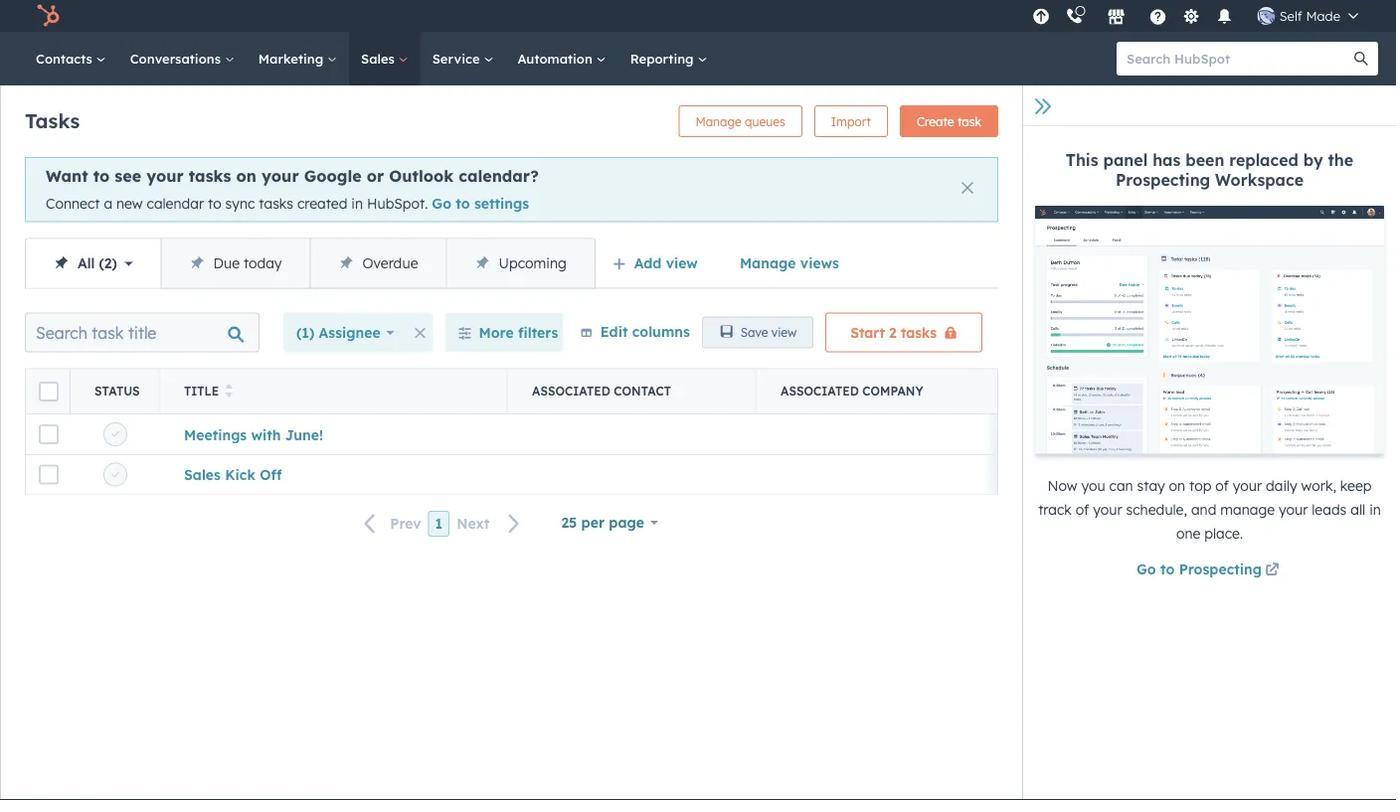 Task type: vqa. For each thing, say whether or not it's contained in the screenshot.
list box
no



Task type: describe. For each thing, give the bounding box(es) containing it.
settings image
[[1183, 8, 1201, 26]]

associated contact
[[532, 384, 671, 398]]

prev
[[390, 515, 421, 533]]

status
[[94, 384, 140, 398]]

import
[[831, 114, 871, 129]]

edit columns button
[[580, 320, 690, 345]]

want
[[46, 166, 88, 186]]

help image
[[1150, 9, 1168, 27]]

columns
[[632, 323, 690, 340]]

associated company
[[781, 384, 924, 398]]

sales for sales
[[361, 50, 399, 67]]

next button
[[450, 511, 533, 537]]

)
[[112, 254, 117, 272]]

associated company column header
[[757, 370, 1006, 413]]

off
[[260, 466, 282, 483]]

view for save view
[[772, 325, 797, 340]]

1 horizontal spatial of
[[1216, 477, 1229, 495]]

overdue link
[[310, 239, 446, 288]]

title
[[184, 384, 219, 398]]

conversations link
[[118, 32, 246, 86]]

tasks banner
[[25, 99, 999, 137]]

create task
[[917, 114, 982, 129]]

search button
[[1345, 42, 1379, 76]]

2 inside button
[[889, 324, 897, 341]]

all
[[1351, 501, 1366, 519]]

task
[[958, 114, 982, 129]]

(1)
[[296, 324, 315, 341]]

daily
[[1266, 477, 1298, 495]]

self made button
[[1246, 0, 1371, 32]]

upgrade image
[[1033, 8, 1051, 26]]

1 button
[[428, 511, 450, 537]]

queues
[[745, 114, 786, 129]]

manage queues link
[[679, 105, 803, 137]]

navigation containing all
[[25, 238, 596, 289]]

due today
[[213, 254, 282, 272]]

to down schedule,
[[1161, 561, 1175, 578]]

a
[[104, 195, 113, 212]]

now
[[1048, 477, 1078, 495]]

filters
[[518, 324, 558, 341]]

contacts
[[36, 50, 96, 67]]

prev button
[[352, 511, 428, 537]]

in inside now you can stay on top of your daily work, keep track of your schedule, and manage your leads all in one place.
[[1370, 501, 1381, 519]]

new
[[116, 195, 143, 212]]

link opens in a new window image inside the go to prospecting link
[[1266, 564, 1280, 578]]

tasks
[[25, 108, 80, 133]]

settings link
[[1179, 5, 1204, 26]]

reporting link
[[618, 32, 720, 86]]

marketplaces image
[[1108, 9, 1126, 27]]

notifications image
[[1216, 9, 1234, 27]]

place.
[[1205, 525, 1243, 543]]

leads
[[1312, 501, 1347, 519]]

self made
[[1280, 7, 1341, 24]]

and
[[1192, 501, 1217, 519]]

automation link
[[506, 32, 618, 86]]

company
[[863, 384, 924, 398]]

the
[[1328, 150, 1354, 170]]

assignee
[[319, 324, 381, 341]]

all
[[78, 254, 95, 272]]

can
[[1110, 477, 1134, 495]]

calling icon button
[[1058, 3, 1092, 29]]

meetings with june! button
[[184, 426, 323, 443]]

created
[[297, 195, 348, 212]]

(1) assignee
[[296, 324, 381, 341]]

2 inside navigation
[[104, 254, 112, 272]]

conversations
[[130, 50, 225, 67]]

go to prospecting
[[1137, 561, 1262, 578]]

hubspot.
[[367, 195, 428, 212]]

more filters
[[479, 324, 558, 341]]

manage queues
[[696, 114, 786, 129]]

Search task title search field
[[25, 313, 260, 353]]

view for add view
[[666, 254, 698, 272]]

meetings with june!
[[184, 426, 323, 443]]

marketing
[[258, 50, 327, 67]]

add view button
[[600, 243, 715, 283]]

save view button
[[702, 317, 814, 349]]

more
[[479, 324, 514, 341]]

marketplaces button
[[1096, 0, 1138, 32]]

1
[[435, 515, 443, 532]]

ruby anderson image
[[1258, 7, 1276, 25]]

meetings
[[184, 426, 247, 443]]

manage for manage views
[[740, 254, 796, 272]]

calling icon image
[[1066, 8, 1084, 26]]

sync
[[225, 195, 255, 212]]

contact
[[614, 384, 671, 398]]

due today link
[[161, 239, 310, 288]]

has
[[1153, 150, 1181, 170]]

page
[[609, 514, 645, 531]]

search image
[[1355, 52, 1369, 66]]

self
[[1280, 7, 1303, 24]]

status column header
[[71, 370, 160, 413]]

on inside now you can stay on top of your daily work, keep track of your schedule, and manage your leads all in one place.
[[1169, 477, 1186, 495]]



Task type: locate. For each thing, give the bounding box(es) containing it.
view
[[666, 254, 698, 272], [772, 325, 797, 340]]

start 2 tasks
[[851, 324, 937, 341]]

upcoming link
[[446, 239, 595, 288]]

upcoming
[[499, 254, 567, 272]]

1 vertical spatial 2
[[889, 324, 897, 341]]

in right all
[[1370, 501, 1381, 519]]

navigation
[[25, 238, 596, 289]]

2 associated from the left
[[781, 384, 859, 398]]

this
[[1066, 150, 1099, 170]]

2 vertical spatial tasks
[[901, 324, 937, 341]]

close image
[[962, 182, 974, 194]]

0 horizontal spatial in
[[351, 195, 363, 212]]

go to settings link
[[432, 195, 529, 212]]

view inside popup button
[[666, 254, 698, 272]]

Search HubSpot search field
[[1117, 42, 1361, 76]]

prospecting down place. at the right bottom
[[1179, 561, 1262, 578]]

0 horizontal spatial go
[[432, 195, 452, 212]]

25 per page
[[561, 514, 645, 531]]

link opens in a new window image
[[1266, 559, 1280, 583], [1266, 564, 1280, 578]]

import link
[[814, 105, 888, 137]]

overdue
[[363, 254, 418, 272]]

associated left company
[[781, 384, 859, 398]]

prospecting right "this"
[[1116, 170, 1211, 190]]

2 horizontal spatial tasks
[[901, 324, 937, 341]]

1 horizontal spatial on
[[1169, 477, 1186, 495]]

save view
[[741, 325, 797, 340]]

manage views link
[[727, 243, 852, 283]]

add view
[[634, 254, 698, 272]]

0 horizontal spatial of
[[1076, 501, 1090, 519]]

0 horizontal spatial 2
[[104, 254, 112, 272]]

associated down filters
[[532, 384, 611, 398]]

manage inside "link"
[[696, 114, 742, 129]]

1 vertical spatial in
[[1370, 501, 1381, 519]]

one
[[1177, 525, 1201, 543]]

top
[[1190, 477, 1212, 495]]

sales inside sales link
[[361, 50, 399, 67]]

0 horizontal spatial view
[[666, 254, 698, 272]]

0 vertical spatial sales
[[361, 50, 399, 67]]

your up created
[[262, 166, 299, 186]]

1 horizontal spatial tasks
[[259, 195, 293, 212]]

0 horizontal spatial associated
[[532, 384, 611, 398]]

1 associated from the left
[[532, 384, 611, 398]]

been
[[1186, 150, 1225, 170]]

by
[[1304, 150, 1324, 170]]

sales left service
[[361, 50, 399, 67]]

2 right start
[[889, 324, 897, 341]]

in
[[351, 195, 363, 212], [1370, 501, 1381, 519]]

of right the top
[[1216, 477, 1229, 495]]

work,
[[1302, 477, 1337, 495]]

see
[[115, 166, 141, 186]]

google
[[304, 166, 362, 186]]

replaced
[[1230, 150, 1299, 170]]

0 horizontal spatial on
[[236, 166, 257, 186]]

manage left queues
[[696, 114, 742, 129]]

0 vertical spatial prospecting
[[1116, 170, 1211, 190]]

track
[[1039, 501, 1072, 519]]

manage
[[1221, 501, 1275, 519]]

1 horizontal spatial view
[[772, 325, 797, 340]]

(1) assignee button
[[283, 313, 407, 353]]

associated for associated contact
[[532, 384, 611, 398]]

1 horizontal spatial in
[[1370, 501, 1381, 519]]

tasks
[[189, 166, 231, 186], [259, 195, 293, 212], [901, 324, 937, 341]]

1 vertical spatial manage
[[740, 254, 796, 272]]

tasks right start
[[901, 324, 937, 341]]

kick
[[225, 466, 256, 483]]

today
[[244, 254, 282, 272]]

tasks inside button
[[901, 324, 937, 341]]

0 vertical spatial go
[[432, 195, 452, 212]]

2
[[104, 254, 112, 272], [889, 324, 897, 341]]

you
[[1082, 477, 1106, 495]]

in inside want to see your tasks on your google or outlook calendar? connect a new calendar to sync tasks created in hubspot. go to settings
[[351, 195, 363, 212]]

on up sync
[[236, 166, 257, 186]]

(
[[99, 254, 104, 272]]

pagination navigation
[[352, 511, 533, 537]]

task status: not completed image
[[111, 471, 119, 479]]

0 vertical spatial tasks
[[189, 166, 231, 186]]

hubspot image
[[36, 4, 60, 28]]

prospecting inside this panel has been replaced by the prospecting workspace
[[1116, 170, 1211, 190]]

1 vertical spatial prospecting
[[1179, 561, 1262, 578]]

start 2 tasks button
[[826, 313, 983, 353]]

0 vertical spatial of
[[1216, 477, 1229, 495]]

start
[[851, 324, 885, 341]]

press to sort. image
[[225, 384, 233, 397]]

1 horizontal spatial sales
[[361, 50, 399, 67]]

0 vertical spatial on
[[236, 166, 257, 186]]

1 horizontal spatial 2
[[889, 324, 897, 341]]

due
[[213, 254, 240, 272]]

self made menu
[[1027, 0, 1373, 32]]

manage for manage queues
[[696, 114, 742, 129]]

on inside want to see your tasks on your google or outlook calendar? connect a new calendar to sync tasks created in hubspot. go to settings
[[236, 166, 257, 186]]

manage left views
[[740, 254, 796, 272]]

1 vertical spatial of
[[1076, 501, 1090, 519]]

your up manage
[[1233, 477, 1262, 495]]

all ( 2 )
[[78, 254, 117, 272]]

go inside want to see your tasks on your google or outlook calendar? connect a new calendar to sync tasks created in hubspot. go to settings
[[432, 195, 452, 212]]

create task link
[[900, 105, 999, 137]]

associated for associated company
[[781, 384, 859, 398]]

calendar
[[147, 195, 204, 212]]

want to see your tasks on your google or outlook calendar? connect a new calendar to sync tasks created in hubspot. go to settings
[[46, 166, 539, 212]]

contacts link
[[24, 32, 118, 86]]

views
[[801, 254, 839, 272]]

your up calendar on the left top of the page
[[146, 166, 184, 186]]

0 vertical spatial view
[[666, 254, 698, 272]]

0 vertical spatial 2
[[104, 254, 112, 272]]

your down daily
[[1279, 501, 1308, 519]]

with
[[251, 426, 281, 443]]

manage views
[[740, 254, 839, 272]]

panel
[[1104, 150, 1148, 170]]

your down can
[[1093, 501, 1123, 519]]

2 link opens in a new window image from the top
[[1266, 564, 1280, 578]]

reporting
[[630, 50, 698, 67]]

0 vertical spatial manage
[[696, 114, 742, 129]]

schedule,
[[1127, 501, 1188, 519]]

next
[[457, 515, 490, 533]]

1 vertical spatial sales
[[184, 466, 221, 483]]

tasks right sync
[[259, 195, 293, 212]]

to left settings
[[456, 195, 470, 212]]

sales left kick
[[184, 466, 221, 483]]

of
[[1216, 477, 1229, 495], [1076, 501, 1090, 519]]

column header
[[26, 370, 71, 413]]

calendar?
[[459, 166, 539, 186]]

june!
[[285, 426, 323, 443]]

add
[[634, 254, 662, 272]]

sales link
[[349, 32, 420, 86]]

made
[[1306, 7, 1341, 24]]

in right created
[[351, 195, 363, 212]]

want to see your tasks on your google or outlook calendar? alert
[[25, 157, 999, 222]]

1 horizontal spatial associated
[[781, 384, 859, 398]]

tasks up sync
[[189, 166, 231, 186]]

1 vertical spatial go
[[1137, 561, 1157, 578]]

on left the top
[[1169, 477, 1186, 495]]

per
[[581, 514, 605, 531]]

go down schedule,
[[1137, 561, 1157, 578]]

help button
[[1142, 0, 1175, 32]]

of down you
[[1076, 501, 1090, 519]]

marketing link
[[246, 32, 349, 86]]

sales kick off button
[[184, 466, 282, 483]]

view right save
[[772, 325, 797, 340]]

0 horizontal spatial sales
[[184, 466, 221, 483]]

stay
[[1138, 477, 1165, 495]]

create
[[917, 114, 955, 129]]

view right 'add'
[[666, 254, 698, 272]]

to left the "see"
[[93, 166, 110, 186]]

connect
[[46, 195, 100, 212]]

notifications button
[[1208, 0, 1242, 32]]

1 vertical spatial view
[[772, 325, 797, 340]]

to left sync
[[208, 195, 221, 212]]

press to sort. element
[[225, 384, 233, 399]]

workspace
[[1216, 170, 1304, 190]]

sales for sales kick off
[[184, 466, 221, 483]]

associated contact column header
[[508, 370, 757, 413]]

more filters link
[[445, 313, 571, 353]]

0 horizontal spatial tasks
[[189, 166, 231, 186]]

2 right all
[[104, 254, 112, 272]]

now you can stay on top of your daily work, keep track of your schedule, and manage your leads all in one place.
[[1039, 477, 1381, 543]]

task status: not completed image
[[111, 431, 119, 439]]

this panel has been replaced by the prospecting workspace
[[1066, 150, 1354, 190]]

1 vertical spatial on
[[1169, 477, 1186, 495]]

1 horizontal spatial go
[[1137, 561, 1157, 578]]

view inside button
[[772, 325, 797, 340]]

automation
[[518, 50, 597, 67]]

1 vertical spatial tasks
[[259, 195, 293, 212]]

keep
[[1341, 477, 1372, 495]]

prospecting
[[1116, 170, 1211, 190], [1179, 561, 1262, 578]]

service
[[432, 50, 484, 67]]

0 vertical spatial in
[[351, 195, 363, 212]]

go down outlook
[[432, 195, 452, 212]]

1 link opens in a new window image from the top
[[1266, 559, 1280, 583]]

edit columns
[[601, 323, 690, 340]]

hubspot link
[[24, 4, 75, 28]]



